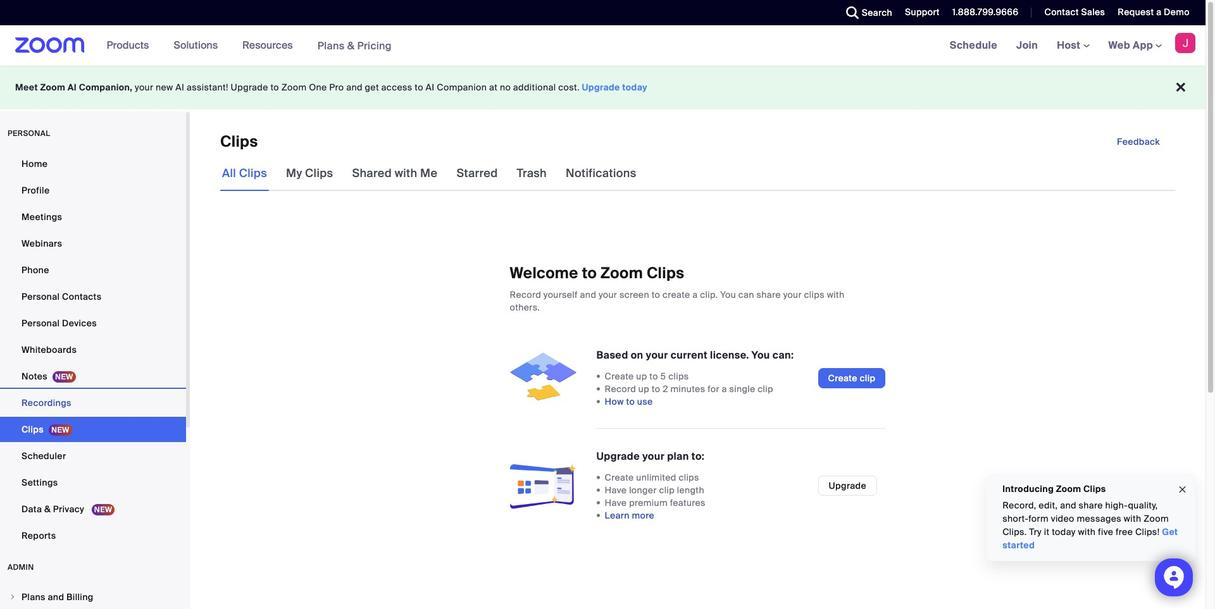 Task type: locate. For each thing, give the bounding box(es) containing it.
up left the 5
[[637, 371, 648, 382]]

0 vertical spatial a
[[1157, 6, 1162, 18]]

1 horizontal spatial today
[[1052, 527, 1076, 538]]

1.888.799.9666 button
[[943, 0, 1022, 25], [953, 6, 1019, 18]]

personal menu menu
[[0, 151, 186, 550]]

with
[[395, 166, 418, 181], [827, 289, 845, 301], [1124, 514, 1142, 525], [1079, 527, 1096, 538]]

1 horizontal spatial plans
[[318, 39, 345, 52]]

all
[[222, 166, 236, 181]]

resources
[[243, 39, 293, 52]]

2 have from the top
[[605, 498, 627, 509]]

tabs of clips tab list
[[220, 156, 639, 191]]

2 personal from the top
[[22, 318, 60, 329]]

record up others.
[[510, 289, 541, 301]]

and inside menu item
[[48, 592, 64, 603]]

1 vertical spatial personal
[[22, 318, 60, 329]]

create clip button
[[818, 368, 886, 388]]

close image
[[1178, 483, 1188, 497]]

record,
[[1003, 500, 1037, 512]]

and up video
[[1061, 500, 1077, 512]]

0 vertical spatial clips
[[805, 289, 825, 301]]

0 horizontal spatial record
[[510, 289, 541, 301]]

and right yourself
[[580, 289, 597, 301]]

support
[[906, 6, 940, 18]]

personal contacts link
[[0, 284, 186, 310]]

1 vertical spatial a
[[693, 289, 698, 301]]

shared with me tab
[[350, 156, 440, 191]]

create
[[605, 371, 634, 382], [829, 373, 858, 384], [605, 472, 634, 484]]

get started link
[[1003, 527, 1179, 552]]

up up use
[[639, 384, 650, 395]]

personal up whiteboards
[[22, 318, 60, 329]]

0 vertical spatial &
[[347, 39, 355, 52]]

zoom up the screen
[[601, 263, 643, 283]]

ai
[[68, 82, 77, 93], [176, 82, 184, 93], [426, 82, 435, 93]]

1 horizontal spatial a
[[722, 384, 727, 395]]

clips right my
[[305, 166, 333, 181]]

a inside welcome to zoom clips record yourself and your screen to create a clip. you can share your clips with others.
[[693, 289, 698, 301]]

pro
[[329, 82, 344, 93]]

plans for plans and billing
[[22, 592, 45, 603]]

zoom logo image
[[15, 37, 85, 53]]

zoom left one
[[282, 82, 307, 93]]

clip inside button
[[860, 373, 876, 384]]

2 horizontal spatial clip
[[860, 373, 876, 384]]

share inside record, edit, and share high-quality, short-form video messages with zoom clips. try it today with five free clips!
[[1079, 500, 1103, 512]]

a
[[1157, 6, 1162, 18], [693, 289, 698, 301], [722, 384, 727, 395]]

notes link
[[0, 364, 186, 389]]

banner containing products
[[0, 25, 1206, 66]]

a left demo
[[1157, 6, 1162, 18]]

you
[[721, 289, 736, 301], [752, 349, 770, 362]]

0 vertical spatial personal
[[22, 291, 60, 303]]

1 horizontal spatial &
[[347, 39, 355, 52]]

you left the can:
[[752, 349, 770, 362]]

personal contacts
[[22, 291, 102, 303]]

banner
[[0, 25, 1206, 66]]

you left can
[[721, 289, 736, 301]]

ai left companion,
[[68, 82, 77, 93]]

create for upgrade your plan to:
[[605, 472, 634, 484]]

0 horizontal spatial share
[[757, 289, 781, 301]]

&
[[347, 39, 355, 52], [44, 504, 51, 515]]

get started
[[1003, 527, 1179, 552]]

upgrade inside button
[[829, 480, 867, 492]]

clips up scheduler
[[22, 424, 44, 436]]

ai right the new
[[176, 82, 184, 93]]

how to use button
[[605, 396, 653, 408]]

create up to 5 clips
[[605, 371, 689, 382]]

1 horizontal spatial share
[[1079, 500, 1103, 512]]

additional
[[513, 82, 556, 93]]

resources button
[[243, 25, 299, 66]]

home
[[22, 158, 48, 170]]

record inside welcome to zoom clips record yourself and your screen to create a clip. you can share your clips with others.
[[510, 289, 541, 301]]

web
[[1109, 39, 1131, 52]]

and left "billing"
[[48, 592, 64, 603]]

2
[[663, 384, 669, 395]]

clip
[[860, 373, 876, 384], [758, 384, 774, 395], [659, 485, 675, 496]]

0 vertical spatial share
[[757, 289, 781, 301]]

a left clip.
[[693, 289, 698, 301]]

plans inside menu item
[[22, 592, 45, 603]]

companion,
[[79, 82, 133, 93]]

1 horizontal spatial ai
[[176, 82, 184, 93]]

0 vertical spatial record
[[510, 289, 541, 301]]

my
[[286, 166, 302, 181]]

home link
[[0, 151, 186, 177]]

1 vertical spatial today
[[1052, 527, 1076, 538]]

upgrade today link
[[582, 82, 648, 93]]

ai left the companion
[[426, 82, 435, 93]]

one
[[309, 82, 327, 93]]

host button
[[1058, 39, 1090, 52]]

& for privacy
[[44, 504, 51, 515]]

phone link
[[0, 258, 186, 283]]

zoom up edit,
[[1057, 484, 1082, 495]]

share
[[757, 289, 781, 301], [1079, 500, 1103, 512]]

create for based on your current license. you can:
[[605, 371, 634, 382]]

plans
[[318, 39, 345, 52], [22, 592, 45, 603]]

scheduler
[[22, 451, 66, 462]]

all clips
[[222, 166, 267, 181]]

your
[[135, 82, 153, 93], [599, 289, 618, 301], [784, 289, 802, 301], [646, 349, 669, 362], [643, 450, 665, 464]]

2 vertical spatial a
[[722, 384, 727, 395]]

1 vertical spatial record
[[605, 384, 636, 395]]

plans right right icon
[[22, 592, 45, 603]]

to right welcome
[[582, 263, 597, 283]]

join link
[[1007, 25, 1048, 66]]

zoom up clips!
[[1144, 514, 1169, 525]]

screen
[[620, 289, 650, 301]]

plans inside product information "navigation"
[[318, 39, 345, 52]]

to left the 5
[[650, 371, 658, 382]]

2 horizontal spatial ai
[[426, 82, 435, 93]]

request a demo link
[[1109, 0, 1206, 25], [1118, 6, 1190, 18]]

0 vertical spatial have
[[605, 485, 627, 496]]

product information navigation
[[97, 25, 401, 66]]

and left get
[[346, 82, 363, 93]]

upgrade
[[231, 82, 268, 93], [582, 82, 620, 93], [597, 450, 640, 464], [829, 480, 867, 492]]

get
[[365, 82, 379, 93]]

clips up create
[[647, 263, 685, 283]]

clips right all
[[239, 166, 267, 181]]

0 horizontal spatial &
[[44, 504, 51, 515]]

your left the new
[[135, 82, 153, 93]]

meet zoom ai companion, your new ai assistant! upgrade to zoom one pro and get access to ai companion at no additional cost. upgrade today
[[15, 82, 648, 93]]

shared with me
[[352, 166, 438, 181]]

learn more button
[[605, 510, 655, 522]]

clips inside welcome to zoom clips record yourself and your screen to create a clip. you can share your clips with others.
[[805, 289, 825, 301]]

1 vertical spatial &
[[44, 504, 51, 515]]

plans & pricing
[[318, 39, 392, 52]]

can:
[[773, 349, 794, 362]]

app
[[1133, 39, 1154, 52]]

personal devices link
[[0, 311, 186, 336]]

to:
[[692, 450, 705, 464]]

0 horizontal spatial a
[[693, 289, 698, 301]]

share right can
[[757, 289, 781, 301]]

request
[[1118, 6, 1155, 18]]

starred tab
[[455, 156, 500, 191]]

0 vertical spatial up
[[637, 371, 648, 382]]

yourself
[[544, 289, 578, 301]]

0 vertical spatial today
[[623, 82, 648, 93]]

1 personal from the top
[[22, 291, 60, 303]]

premium
[[630, 498, 668, 509]]

5
[[661, 371, 666, 382]]

1 vertical spatial up
[[639, 384, 650, 395]]

& inside product information "navigation"
[[347, 39, 355, 52]]

five
[[1099, 527, 1114, 538]]

record up 'how'
[[605, 384, 636, 395]]

started
[[1003, 540, 1035, 552]]

create
[[663, 289, 691, 301]]

1 have from the top
[[605, 485, 627, 496]]

messages
[[1077, 514, 1122, 525]]

1 horizontal spatial clip
[[758, 384, 774, 395]]

& left pricing
[[347, 39, 355, 52]]

plans up meet zoom ai companion, your new ai assistant! upgrade to zoom one pro and get access to ai companion at no additional cost. upgrade today
[[318, 39, 345, 52]]

1 horizontal spatial record
[[605, 384, 636, 395]]

upgrade your plan to:
[[597, 450, 705, 464]]

to left create
[[652, 289, 661, 301]]

minutes
[[671, 384, 706, 395]]

2 vertical spatial clips
[[679, 472, 700, 484]]

devices
[[62, 318, 97, 329]]

your right on
[[646, 349, 669, 362]]

0 horizontal spatial ai
[[68, 82, 77, 93]]

& inside data & privacy link
[[44, 504, 51, 515]]

& right data
[[44, 504, 51, 515]]

plans & pricing link
[[318, 39, 392, 52], [318, 39, 392, 52]]

whiteboards
[[22, 344, 77, 356]]

personal for personal devices
[[22, 318, 60, 329]]

a right for at the bottom of page
[[722, 384, 727, 395]]

0 horizontal spatial plans
[[22, 592, 45, 603]]

phone
[[22, 265, 49, 276]]

0 horizontal spatial you
[[721, 289, 736, 301]]

1 vertical spatial have
[[605, 498, 627, 509]]

0 vertical spatial you
[[721, 289, 736, 301]]

0 horizontal spatial clip
[[659, 485, 675, 496]]

zoom
[[40, 82, 65, 93], [282, 82, 307, 93], [601, 263, 643, 283], [1057, 484, 1082, 495], [1144, 514, 1169, 525]]

0 horizontal spatial today
[[623, 82, 648, 93]]

personal down phone
[[22, 291, 60, 303]]

1 vertical spatial plans
[[22, 592, 45, 603]]

and inside welcome to zoom clips record yourself and your screen to create a clip. you can share your clips with others.
[[580, 289, 597, 301]]

solutions
[[174, 39, 218, 52]]

share inside welcome to zoom clips record yourself and your screen to create a clip. you can share your clips with others.
[[757, 289, 781, 301]]

0 vertical spatial plans
[[318, 39, 345, 52]]

1 vertical spatial you
[[752, 349, 770, 362]]

to left use
[[627, 396, 635, 408]]

clips up all clips
[[220, 132, 258, 151]]

to
[[271, 82, 279, 93], [415, 82, 424, 93], [582, 263, 597, 283], [652, 289, 661, 301], [650, 371, 658, 382], [652, 384, 661, 395], [627, 396, 635, 408]]

share up messages
[[1079, 500, 1103, 512]]

1 vertical spatial share
[[1079, 500, 1103, 512]]

notes
[[22, 371, 47, 382]]

scheduler link
[[0, 444, 186, 469]]

with inside welcome to zoom clips record yourself and your screen to create a clip. you can share your clips with others.
[[827, 289, 845, 301]]

personal
[[22, 291, 60, 303], [22, 318, 60, 329]]



Task type: vqa. For each thing, say whether or not it's contained in the screenshot.
List
no



Task type: describe. For each thing, give the bounding box(es) containing it.
your right can
[[784, 289, 802, 301]]

single
[[730, 384, 756, 395]]

profile link
[[0, 178, 186, 203]]

solutions button
[[174, 25, 224, 66]]

cost.
[[559, 82, 580, 93]]

new
[[156, 82, 173, 93]]

form
[[1029, 514, 1049, 525]]

to inside 'button'
[[627, 396, 635, 408]]

clips.
[[1003, 527, 1027, 538]]

current
[[671, 349, 708, 362]]

clips inside welcome to zoom clips record yourself and your screen to create a clip. you can share your clips with others.
[[647, 263, 685, 283]]

meetings navigation
[[941, 25, 1206, 66]]

learn
[[605, 510, 630, 522]]

1.888.799.9666
[[953, 6, 1019, 18]]

1 horizontal spatial you
[[752, 349, 770, 362]]

admin
[[8, 563, 34, 573]]

& for pricing
[[347, 39, 355, 52]]

clips inside personal menu menu
[[22, 424, 44, 436]]

it
[[1044, 527, 1050, 538]]

demo
[[1165, 6, 1190, 18]]

and inside record, edit, and share high-quality, short-form video messages with zoom clips. try it today with five free clips!
[[1061, 500, 1077, 512]]

record up to 2 minutes for a single clip
[[605, 384, 774, 395]]

1 ai from the left
[[68, 82, 77, 93]]

you inside welcome to zoom clips record yourself and your screen to create a clip. you can share your clips with others.
[[721, 289, 736, 301]]

for
[[708, 384, 720, 395]]

quality,
[[1129, 500, 1158, 512]]

notifications
[[566, 166, 637, 181]]

how
[[605, 396, 624, 408]]

high-
[[1106, 500, 1129, 512]]

can
[[739, 289, 755, 301]]

edit,
[[1039, 500, 1058, 512]]

clips link
[[0, 417, 186, 443]]

profile picture image
[[1176, 33, 1196, 53]]

plans and billing menu item
[[0, 586, 186, 610]]

right image
[[9, 594, 16, 602]]

schedule
[[950, 39, 998, 52]]

clips up high-
[[1084, 484, 1107, 495]]

more
[[632, 510, 655, 522]]

today inside record, edit, and share high-quality, short-form video messages with zoom clips. try it today with five free clips!
[[1052, 527, 1076, 538]]

web app
[[1109, 39, 1154, 52]]

my clips tab
[[284, 156, 335, 191]]

meet zoom ai companion, footer
[[0, 66, 1206, 110]]

to left 2
[[652, 384, 661, 395]]

products
[[107, 39, 149, 52]]

clip.
[[701, 289, 718, 301]]

companion
[[437, 82, 487, 93]]

and inside the 'meet zoom ai companion,' footer
[[346, 82, 363, 93]]

trash
[[517, 166, 547, 181]]

3 ai from the left
[[426, 82, 435, 93]]

zoom right meet
[[40, 82, 65, 93]]

clips!
[[1136, 527, 1160, 538]]

zoom inside record, edit, and share high-quality, short-form video messages with zoom clips. try it today with five free clips!
[[1144, 514, 1169, 525]]

1 vertical spatial clips
[[669, 371, 689, 382]]

pricing
[[357, 39, 392, 52]]

recordings
[[22, 398, 71, 409]]

welcome to zoom clips record yourself and your screen to create a clip. you can share your clips with others.
[[510, 263, 845, 313]]

clips application
[[190, 132, 1206, 156]]

no
[[500, 82, 511, 93]]

today inside the 'meet zoom ai companion,' footer
[[623, 82, 648, 93]]

trash tab
[[515, 156, 549, 191]]

your left the screen
[[599, 289, 618, 301]]

privacy
[[53, 504, 84, 515]]

search
[[862, 7, 893, 18]]

to right access
[[415, 82, 424, 93]]

plans for plans & pricing
[[318, 39, 345, 52]]

have for have longer clip length
[[605, 485, 627, 496]]

all clips tab
[[220, 156, 269, 191]]

use
[[638, 396, 653, 408]]

2 ai from the left
[[176, 82, 184, 93]]

meetings link
[[0, 205, 186, 230]]

plans and billing
[[22, 592, 93, 603]]

whiteboards link
[[0, 338, 186, 363]]

request a demo
[[1118, 6, 1190, 18]]

license.
[[711, 349, 749, 362]]

have for have premium features
[[605, 498, 627, 509]]

based
[[597, 349, 629, 362]]

your inside the 'meet zoom ai companion,' footer
[[135, 82, 153, 93]]

your up create unlimited clips
[[643, 450, 665, 464]]

personal devices
[[22, 318, 97, 329]]

up for create
[[637, 371, 648, 382]]

settings link
[[0, 470, 186, 496]]

based on your current license. you can:
[[597, 349, 794, 362]]

introducing zoom clips
[[1003, 484, 1107, 495]]

host
[[1058, 39, 1084, 52]]

meetings
[[22, 211, 62, 223]]

join
[[1017, 39, 1039, 52]]

personal for personal contacts
[[22, 291, 60, 303]]

features
[[670, 498, 706, 509]]

get
[[1163, 527, 1179, 538]]

profile
[[22, 185, 50, 196]]

upgrade button
[[818, 476, 878, 496]]

my clips
[[286, 166, 333, 181]]

schedule link
[[941, 25, 1007, 66]]

have premium features
[[605, 498, 706, 509]]

learn more
[[605, 510, 655, 522]]

feedback
[[1118, 136, 1161, 148]]

products button
[[107, 25, 155, 66]]

settings
[[22, 477, 58, 489]]

try
[[1030, 527, 1042, 538]]

to down "resources" dropdown button
[[271, 82, 279, 93]]

on
[[631, 349, 644, 362]]

up for record
[[639, 384, 650, 395]]

create inside button
[[829, 373, 858, 384]]

video
[[1051, 514, 1075, 525]]

personal
[[8, 129, 50, 139]]

zoom inside welcome to zoom clips record yourself and your screen to create a clip. you can share your clips with others.
[[601, 263, 643, 283]]

short-
[[1003, 514, 1029, 525]]

data
[[22, 504, 42, 515]]

length
[[677, 485, 705, 496]]

others.
[[510, 302, 540, 313]]

with inside tab
[[395, 166, 418, 181]]

search button
[[837, 0, 896, 25]]

contacts
[[62, 291, 102, 303]]

longer
[[630, 485, 657, 496]]

access
[[382, 82, 413, 93]]

record, edit, and share high-quality, short-form video messages with zoom clips. try it today with five free clips!
[[1003, 500, 1169, 538]]

clips inside application
[[220, 132, 258, 151]]

2 horizontal spatial a
[[1157, 6, 1162, 18]]



